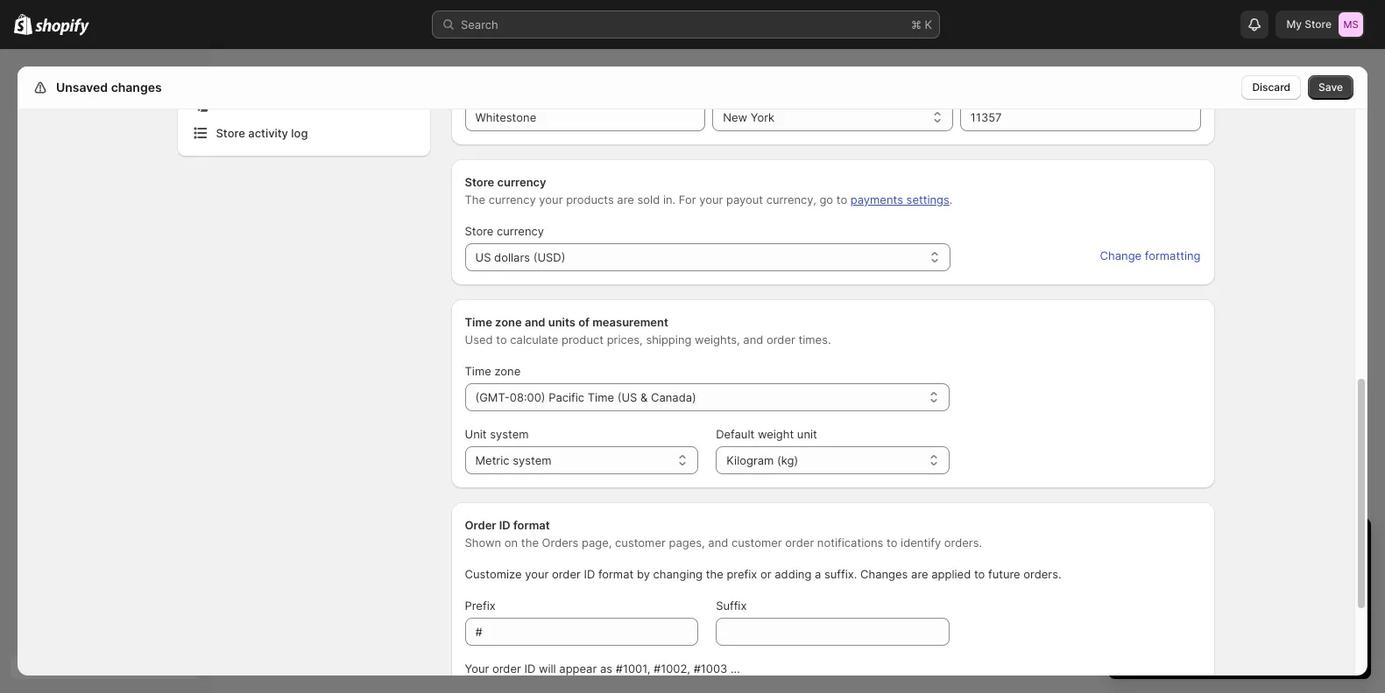 Task type: vqa. For each thing, say whether or not it's contained in the screenshot.
future
yes



Task type: describe. For each thing, give the bounding box(es) containing it.
...
[[731, 662, 740, 676]]

1 vertical spatial currency
[[489, 193, 536, 207]]

or
[[760, 568, 772, 582]]

order inside 'time zone and units of measurement used to calculate product prices, shipping weights, and order times.'
[[767, 333, 795, 347]]

store for store currency the currency your products are sold in. for your payout currency, go to payments settings .
[[465, 175, 494, 189]]

default weight unit
[[716, 428, 817, 442]]

1 horizontal spatial format
[[598, 568, 634, 582]]

⌘ k
[[911, 18, 932, 32]]

(kg)
[[777, 454, 798, 468]]

⌘
[[911, 18, 922, 32]]

will
[[539, 662, 556, 676]]

your trial ends on
[[1126, 566, 1223, 580]]

future
[[988, 568, 1020, 582]]

shown
[[465, 536, 501, 550]]

your down orders
[[525, 568, 549, 582]]

2 for from the left
[[1221, 612, 1236, 626]]

2 vertical spatial time
[[588, 391, 614, 405]]

save button
[[1308, 75, 1354, 100]]

adding
[[775, 568, 812, 582]]

your for your trial ends on
[[1126, 566, 1150, 580]]

unsaved
[[56, 80, 108, 95]]

2 customer from the left
[[732, 536, 782, 550]]

1 horizontal spatial orders.
[[1024, 568, 1061, 582]]

time zone
[[465, 364, 521, 378]]

(usd)
[[533, 251, 565, 265]]

prefix
[[727, 568, 757, 582]]

by
[[637, 568, 650, 582]]

canada)
[[651, 391, 696, 405]]

#1001,
[[616, 662, 650, 676]]

store activity log
[[216, 126, 308, 140]]

for
[[679, 193, 696, 207]]

settings dialog
[[18, 0, 1368, 692]]

new york
[[723, 110, 775, 124]]

suffix
[[716, 599, 747, 613]]

my store
[[1287, 18, 1332, 31]]

just inside select a plan to extend your shopify trial for just $1/month for your first 3 months.
[[1144, 612, 1163, 626]]

shopify
[[1280, 594, 1321, 608]]

id inside order id format shown on the orders page, customer pages, and customer order notifications to identify orders.
[[499, 519, 511, 533]]

to inside order id format shown on the orders page, customer pages, and customer order notifications to identify orders.
[[887, 536, 898, 550]]

change
[[1100, 249, 1142, 263]]

your left "products"
[[539, 193, 563, 207]]

dollars
[[494, 251, 530, 265]]

sold
[[637, 193, 660, 207]]

trial inside select a plan to extend your shopify trial for just $1/month for your first 3 months.
[[1324, 594, 1344, 608]]

a inside settings dialog
[[815, 568, 821, 582]]

1 for from the left
[[1126, 612, 1141, 626]]

and inside order id format shown on the orders page, customer pages, and customer order notifications to identify orders.
[[708, 536, 728, 550]]

(us
[[617, 391, 637, 405]]

plan for select a plan
[[1251, 643, 1272, 656]]

3
[[1290, 612, 1297, 626]]

prefix
[[465, 599, 496, 613]]

your for your order id will appear as #1001, #1002, #1003 ...
[[465, 662, 489, 676]]

unit
[[465, 428, 487, 442]]

kilogram
[[726, 454, 774, 468]]

time for time zone
[[465, 364, 491, 378]]

the inside order id format shown on the orders page, customer pages, and customer order notifications to identify orders.
[[521, 536, 539, 550]]

a for select a plan
[[1242, 643, 1248, 656]]

to inside the store currency the currency your products are sold in. for your payout currency, go to payments settings .
[[836, 193, 847, 207]]

metric
[[475, 454, 510, 468]]

activity
[[248, 126, 288, 140]]

your trial just started element
[[1108, 564, 1371, 680]]

log
[[291, 126, 308, 140]]

2 horizontal spatial and
[[743, 333, 763, 347]]

us dollars (usd)
[[475, 251, 565, 265]]

metric system
[[475, 454, 552, 468]]

months.
[[1301, 612, 1344, 626]]

trial for ends
[[1153, 566, 1174, 580]]

0 vertical spatial and
[[525, 315, 545, 329]]

change formatting
[[1100, 249, 1201, 263]]

select a plan to extend your shopify trial for just $1/month for your first 3 months.
[[1126, 594, 1344, 626]]

settings
[[906, 193, 950, 207]]

customize your order id format by changing the prefix or adding a suffix. changes are applied to future orders.
[[465, 568, 1061, 582]]

go
[[820, 193, 833, 207]]

.
[[950, 193, 953, 207]]

orders. inside order id format shown on the orders page, customer pages, and customer order notifications to identify orders.
[[944, 536, 982, 550]]

order down orders
[[552, 568, 581, 582]]

my store image
[[1339, 12, 1363, 37]]

used
[[465, 333, 493, 347]]

2 horizontal spatial id
[[584, 568, 595, 582]]

default
[[716, 428, 755, 442]]

prices,
[[607, 333, 643, 347]]

(gmt-
[[475, 391, 510, 405]]

ends
[[1177, 566, 1203, 580]]

time zone and units of measurement used to calculate product prices, shipping weights, and order times.
[[465, 315, 831, 347]]

system for metric system
[[513, 454, 552, 468]]

payout
[[726, 193, 763, 207]]

$1/month
[[1167, 612, 1218, 626]]

extend
[[1212, 594, 1249, 608]]

of
[[578, 315, 590, 329]]

a for select a plan to extend your shopify trial for just $1/month for your first 3 months.
[[1163, 594, 1169, 608]]

unsaved changes
[[56, 80, 162, 95]]

page,
[[582, 536, 612, 550]]

unit
[[797, 428, 817, 442]]

your for your trial just started
[[1126, 534, 1163, 555]]

new
[[723, 110, 747, 124]]

kilogram (kg)
[[726, 454, 798, 468]]

zone for time zone
[[495, 364, 521, 378]]

08:00)
[[510, 391, 545, 405]]

trial for just
[[1168, 534, 1199, 555]]

your left first
[[1239, 612, 1263, 626]]

payments
[[851, 193, 903, 207]]

Suffix text field
[[716, 619, 950, 647]]

orders
[[542, 536, 579, 550]]

select a plan
[[1207, 643, 1272, 656]]

your order id will appear as #1001, #1002, #1003 ...
[[465, 662, 740, 676]]

identify
[[901, 536, 941, 550]]



Task type: locate. For each thing, give the bounding box(es) containing it.
changing
[[653, 568, 703, 582]]

and right pages,
[[708, 536, 728, 550]]

products
[[566, 193, 614, 207]]

1 horizontal spatial select
[[1207, 643, 1239, 656]]

to inside select a plan to extend your shopify trial for just $1/month for your first 3 months.
[[1198, 594, 1209, 608]]

0 horizontal spatial plan
[[1172, 594, 1195, 608]]

on right shown
[[504, 536, 518, 550]]

the left orders
[[521, 536, 539, 550]]

in.
[[663, 193, 676, 207]]

format left by
[[598, 568, 634, 582]]

(gmt-08:00) pacific time (us & canada)
[[475, 391, 696, 405]]

measurement
[[592, 315, 668, 329]]

#1003
[[694, 662, 728, 676]]

1 horizontal spatial and
[[708, 536, 728, 550]]

select inside select a plan to extend your shopify trial for just $1/month for your first 3 months.
[[1126, 594, 1160, 608]]

discard
[[1252, 81, 1291, 94]]

store activity log link
[[188, 121, 419, 145]]

time for time zone and units of measurement used to calculate product prices, shipping weights, and order times.
[[465, 315, 492, 329]]

0 vertical spatial system
[[490, 428, 529, 442]]

customer
[[615, 536, 666, 550], [732, 536, 782, 550]]

select for select a plan to extend your shopify trial for just $1/month for your first 3 months.
[[1126, 594, 1160, 608]]

a down 'your trial ends on'
[[1163, 594, 1169, 608]]

1 horizontal spatial plan
[[1251, 643, 1272, 656]]

id left will
[[524, 662, 536, 676]]

change formatting button
[[1090, 244, 1211, 268]]

order id format shown on the orders page, customer pages, and customer order notifications to identify orders.
[[465, 519, 982, 550]]

2 vertical spatial your
[[465, 662, 489, 676]]

order
[[767, 333, 795, 347], [785, 536, 814, 550], [552, 568, 581, 582], [492, 662, 521, 676]]

store for store activity log
[[216, 126, 245, 140]]

0 horizontal spatial and
[[525, 315, 545, 329]]

None text field
[[465, 103, 705, 131], [960, 103, 1201, 131], [465, 103, 705, 131], [960, 103, 1201, 131]]

2 vertical spatial trial
[[1324, 594, 1344, 608]]

0 vertical spatial just
[[1204, 534, 1234, 555]]

your
[[1126, 534, 1163, 555], [1126, 566, 1150, 580], [465, 662, 489, 676]]

0 vertical spatial orders.
[[944, 536, 982, 550]]

on
[[504, 536, 518, 550], [1206, 566, 1220, 580]]

policies
[[216, 98, 258, 112]]

to inside 'time zone and units of measurement used to calculate product prices, shipping weights, and order times.'
[[496, 333, 507, 347]]

select a plan link
[[1126, 638, 1354, 662]]

0 horizontal spatial customer
[[615, 536, 666, 550]]

0 horizontal spatial orders.
[[944, 536, 982, 550]]

plan up $1/month
[[1172, 594, 1195, 608]]

store up the
[[465, 175, 494, 189]]

0 vertical spatial select
[[1126, 594, 1160, 608]]

appear
[[559, 662, 597, 676]]

search
[[461, 18, 498, 32]]

system for unit system
[[490, 428, 529, 442]]

your up 'your trial ends on'
[[1126, 534, 1163, 555]]

0 horizontal spatial id
[[499, 519, 511, 533]]

on inside order id format shown on the orders page, customer pages, and customer order notifications to identify orders.
[[504, 536, 518, 550]]

store inside the store currency the currency your products are sold in. for your payout currency, go to payments settings .
[[465, 175, 494, 189]]

store currency the currency your products are sold in. for your payout currency, go to payments settings .
[[465, 175, 953, 207]]

1 horizontal spatial id
[[524, 662, 536, 676]]

orders.
[[944, 536, 982, 550], [1024, 568, 1061, 582]]

1 vertical spatial format
[[598, 568, 634, 582]]

time up (gmt-
[[465, 364, 491, 378]]

0 vertical spatial are
[[617, 193, 634, 207]]

time
[[465, 315, 492, 329], [465, 364, 491, 378], [588, 391, 614, 405]]

to right used
[[496, 333, 507, 347]]

changes
[[860, 568, 908, 582]]

1 horizontal spatial on
[[1206, 566, 1220, 580]]

zone up (gmt-
[[495, 364, 521, 378]]

system up metric system
[[490, 428, 529, 442]]

time inside 'time zone and units of measurement used to calculate product prices, shipping weights, and order times.'
[[465, 315, 492, 329]]

a inside select a plan to extend your shopify trial for just $1/month for your first 3 months.
[[1163, 594, 1169, 608]]

unit system
[[465, 428, 529, 442]]

to up $1/month
[[1198, 594, 1209, 608]]

zone
[[495, 315, 522, 329], [495, 364, 521, 378]]

0 vertical spatial your
[[1126, 534, 1163, 555]]

your right for
[[699, 193, 723, 207]]

customer up by
[[615, 536, 666, 550]]

store down the policies
[[216, 126, 245, 140]]

and
[[525, 315, 545, 329], [743, 333, 763, 347], [708, 536, 728, 550]]

york
[[751, 110, 775, 124]]

time up used
[[465, 315, 492, 329]]

0 horizontal spatial just
[[1144, 612, 1163, 626]]

times.
[[799, 333, 831, 347]]

1 vertical spatial select
[[1207, 643, 1239, 656]]

pacific
[[549, 391, 584, 405]]

1 vertical spatial time
[[465, 364, 491, 378]]

0 vertical spatial a
[[815, 568, 821, 582]]

on inside your trial just started element
[[1206, 566, 1220, 580]]

id down page,
[[584, 568, 595, 582]]

and right weights,
[[743, 333, 763, 347]]

shopify image
[[35, 18, 90, 36]]

1 vertical spatial id
[[584, 568, 595, 582]]

the left prefix
[[706, 568, 724, 582]]

my
[[1287, 18, 1302, 31]]

1 horizontal spatial the
[[706, 568, 724, 582]]

pages,
[[669, 536, 705, 550]]

discard button
[[1242, 75, 1301, 100]]

dialog
[[1375, 67, 1385, 676]]

trial left ends
[[1153, 566, 1174, 580]]

plan inside select a plan to extend your shopify trial for just $1/month for your first 3 months.
[[1172, 594, 1195, 608]]

format inside order id format shown on the orders page, customer pages, and customer order notifications to identify orders.
[[513, 519, 550, 533]]

your trial just started
[[1126, 534, 1299, 555]]

started
[[1239, 534, 1299, 555]]

2 vertical spatial a
[[1242, 643, 1248, 656]]

customer up customize your order id format by changing the prefix or adding a suffix. changes are applied to future orders. at the bottom
[[732, 536, 782, 550]]

time left (us
[[588, 391, 614, 405]]

0 horizontal spatial on
[[504, 536, 518, 550]]

your up first
[[1253, 594, 1276, 608]]

shopify image
[[14, 14, 33, 35]]

for
[[1126, 612, 1141, 626], [1221, 612, 1236, 626]]

are left sold
[[617, 193, 634, 207]]

a left suffix.
[[815, 568, 821, 582]]

0 vertical spatial on
[[504, 536, 518, 550]]

currency for store currency
[[497, 224, 544, 238]]

settings
[[53, 80, 102, 95]]

0 vertical spatial currency
[[497, 175, 546, 189]]

your left ends
[[1126, 566, 1150, 580]]

order left times.
[[767, 333, 795, 347]]

are left applied
[[911, 568, 928, 582]]

us
[[475, 251, 491, 265]]

trial inside dropdown button
[[1168, 534, 1199, 555]]

system
[[490, 428, 529, 442], [513, 454, 552, 468]]

#1002,
[[654, 662, 690, 676]]

zone for time zone and units of measurement used to calculate product prices, shipping weights, and order times.
[[495, 315, 522, 329]]

your down the prefix
[[465, 662, 489, 676]]

weights,
[[695, 333, 740, 347]]

0 vertical spatial trial
[[1168, 534, 1199, 555]]

are inside the store currency the currency your products are sold in. for your payout currency, go to payments settings .
[[617, 193, 634, 207]]

select down 'your trial ends on'
[[1126, 594, 1160, 608]]

1 vertical spatial your
[[1126, 566, 1150, 580]]

1 horizontal spatial a
[[1163, 594, 1169, 608]]

save
[[1319, 81, 1343, 94]]

order left will
[[492, 662, 521, 676]]

suffix.
[[824, 568, 857, 582]]

just left started
[[1204, 534, 1234, 555]]

orders. up applied
[[944, 536, 982, 550]]

0 vertical spatial the
[[521, 536, 539, 550]]

your inside dropdown button
[[1126, 534, 1163, 555]]

1 vertical spatial and
[[743, 333, 763, 347]]

format up orders
[[513, 519, 550, 533]]

currency for store currency the currency your products are sold in. for your payout currency, go to payments settings .
[[497, 175, 546, 189]]

system right metric
[[513, 454, 552, 468]]

0 horizontal spatial the
[[521, 536, 539, 550]]

formatting
[[1145, 249, 1201, 263]]

1 horizontal spatial for
[[1221, 612, 1236, 626]]

trial up months.
[[1324, 594, 1344, 608]]

a down select a plan to extend your shopify trial for just $1/month for your first 3 months.
[[1242, 643, 1248, 656]]

1 vertical spatial on
[[1206, 566, 1220, 580]]

plan for select a plan to extend your shopify trial for just $1/month for your first 3 months.
[[1172, 594, 1195, 608]]

select for select a plan
[[1207, 643, 1239, 656]]

your
[[539, 193, 563, 207], [699, 193, 723, 207], [525, 568, 549, 582], [1253, 594, 1276, 608], [1239, 612, 1263, 626]]

just left $1/month
[[1144, 612, 1163, 626]]

0 horizontal spatial are
[[617, 193, 634, 207]]

2 vertical spatial and
[[708, 536, 728, 550]]

id right 'order' at the bottom left
[[499, 519, 511, 533]]

2 vertical spatial currency
[[497, 224, 544, 238]]

store right my
[[1305, 18, 1332, 31]]

order inside order id format shown on the orders page, customer pages, and customer order notifications to identify orders.
[[785, 536, 814, 550]]

plan down first
[[1251, 643, 1272, 656]]

store for store currency
[[465, 224, 494, 238]]

Prefix text field
[[465, 619, 698, 647]]

zone up calculate
[[495, 315, 522, 329]]

1 horizontal spatial customer
[[732, 536, 782, 550]]

calculate
[[510, 333, 558, 347]]

to
[[836, 193, 847, 207], [496, 333, 507, 347], [887, 536, 898, 550], [974, 568, 985, 582], [1198, 594, 1209, 608]]

0 vertical spatial id
[[499, 519, 511, 533]]

your inside settings dialog
[[465, 662, 489, 676]]

store
[[1305, 18, 1332, 31], [216, 126, 245, 140], [465, 175, 494, 189], [465, 224, 494, 238]]

just inside dropdown button
[[1204, 534, 1234, 555]]

1 vertical spatial zone
[[495, 364, 521, 378]]

1 vertical spatial just
[[1144, 612, 1163, 626]]

shipping
[[646, 333, 692, 347]]

trial up ends
[[1168, 534, 1199, 555]]

1 vertical spatial plan
[[1251, 643, 1272, 656]]

the
[[521, 536, 539, 550], [706, 568, 724, 582]]

1 vertical spatial system
[[513, 454, 552, 468]]

and up calculate
[[525, 315, 545, 329]]

applied
[[932, 568, 971, 582]]

1 vertical spatial a
[[1163, 594, 1169, 608]]

plan
[[1172, 594, 1195, 608], [1251, 643, 1272, 656]]

1 vertical spatial orders.
[[1024, 568, 1061, 582]]

to right go
[[836, 193, 847, 207]]

select down select a plan to extend your shopify trial for just $1/month for your first 3 months.
[[1207, 643, 1239, 656]]

1 vertical spatial are
[[911, 568, 928, 582]]

a
[[815, 568, 821, 582], [1163, 594, 1169, 608], [1242, 643, 1248, 656]]

customize
[[465, 568, 522, 582]]

orders. right future
[[1024, 568, 1061, 582]]

currency
[[497, 175, 546, 189], [489, 193, 536, 207], [497, 224, 544, 238]]

1 vertical spatial trial
[[1153, 566, 1174, 580]]

0 vertical spatial time
[[465, 315, 492, 329]]

to left future
[[974, 568, 985, 582]]

0 horizontal spatial select
[[1126, 594, 1160, 608]]

2 vertical spatial id
[[524, 662, 536, 676]]

0 horizontal spatial format
[[513, 519, 550, 533]]

0 vertical spatial zone
[[495, 315, 522, 329]]

payments settings link
[[851, 193, 950, 207]]

units
[[548, 315, 576, 329]]

0 horizontal spatial a
[[815, 568, 821, 582]]

1 customer from the left
[[615, 536, 666, 550]]

0 vertical spatial format
[[513, 519, 550, 533]]

to left identify
[[887, 536, 898, 550]]

2 horizontal spatial a
[[1242, 643, 1248, 656]]

zone inside 'time zone and units of measurement used to calculate product prices, shipping weights, and order times.'
[[495, 315, 522, 329]]

for down the extend
[[1221, 612, 1236, 626]]

&
[[640, 391, 648, 405]]

first
[[1266, 612, 1287, 626]]

store up us
[[465, 224, 494, 238]]

store currency
[[465, 224, 544, 238]]

notifications
[[817, 536, 883, 550]]

on right ends
[[1206, 566, 1220, 580]]

1 vertical spatial the
[[706, 568, 724, 582]]

0 horizontal spatial for
[[1126, 612, 1141, 626]]

1 horizontal spatial are
[[911, 568, 928, 582]]

1 horizontal spatial just
[[1204, 534, 1234, 555]]

product
[[562, 333, 604, 347]]

format
[[513, 519, 550, 533], [598, 568, 634, 582]]

order up adding
[[785, 536, 814, 550]]

for left $1/month
[[1126, 612, 1141, 626]]

0 vertical spatial plan
[[1172, 594, 1195, 608]]



